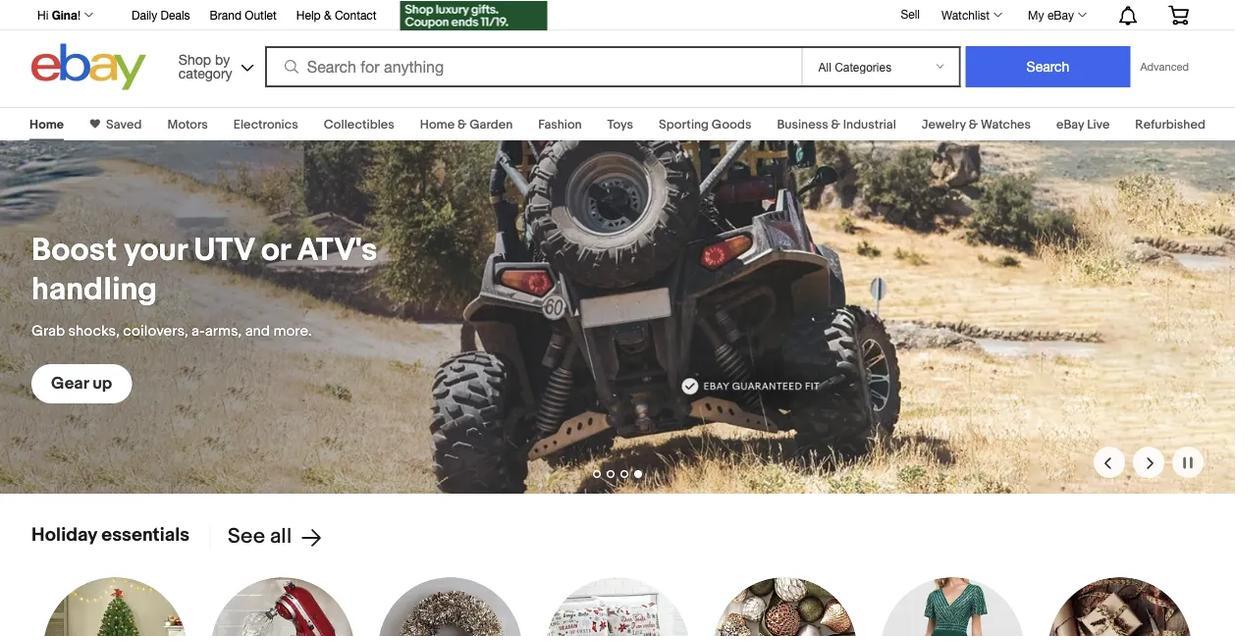 Task type: locate. For each thing, give the bounding box(es) containing it.
motors
[[167, 117, 208, 132]]

home left garden
[[420, 117, 455, 132]]

your shopping cart image
[[1167, 5, 1190, 25]]

essentials
[[101, 523, 189, 546]]

or
[[261, 231, 290, 270]]

goods
[[712, 117, 752, 132]]

shocks,
[[68, 322, 120, 340]]

jewelry & watches link
[[922, 117, 1031, 132]]

home for home & garden
[[420, 117, 455, 132]]

boost your utv or atv's handling
[[31, 231, 377, 309]]

1 horizontal spatial home
[[420, 117, 455, 132]]

& right "jewelry"
[[969, 117, 978, 132]]

arms,
[[205, 322, 242, 340]]

more.
[[273, 322, 312, 340]]

sell link
[[892, 7, 929, 21]]

& for jewelry
[[969, 117, 978, 132]]

brand
[[210, 8, 242, 22]]

& for home
[[458, 117, 467, 132]]

atv's
[[297, 231, 377, 270]]

ebay inside my ebay link
[[1048, 8, 1074, 22]]

& left garden
[[458, 117, 467, 132]]

grab shocks, coilovers, a-arms, and more.
[[31, 322, 312, 340]]

ebay right my
[[1048, 8, 1074, 22]]

sporting goods link
[[659, 117, 752, 132]]

ebay
[[1048, 8, 1074, 22], [1057, 117, 1084, 132]]

sporting goods
[[659, 117, 752, 132]]

refurbished
[[1135, 117, 1206, 132]]

sporting
[[659, 117, 709, 132]]

sell
[[901, 7, 920, 21]]

a-
[[192, 322, 205, 340]]

business
[[777, 117, 828, 132]]

shop by category
[[179, 51, 232, 81]]

watchlist link
[[931, 3, 1011, 27]]

gear up link
[[31, 364, 132, 404]]

electronics
[[234, 117, 298, 132]]

up
[[92, 374, 112, 394]]

home left the saved link
[[30, 117, 64, 132]]

handling
[[31, 271, 157, 309]]

motors link
[[167, 117, 208, 132]]

home for home
[[30, 117, 64, 132]]

ebay left the live
[[1057, 117, 1084, 132]]

hi
[[37, 8, 48, 22]]

collectibles link
[[324, 117, 395, 132]]

refurbished link
[[1135, 117, 1206, 132]]

toys link
[[607, 117, 633, 132]]

& for business
[[831, 117, 840, 132]]

&
[[324, 8, 331, 22], [458, 117, 467, 132], [831, 117, 840, 132], [969, 117, 978, 132]]

see all link
[[209, 524, 323, 550]]

& inside 'account' navigation
[[324, 8, 331, 22]]

hi gina !
[[37, 8, 81, 22]]

0 horizontal spatial home
[[30, 117, 64, 132]]

!
[[77, 8, 81, 22]]

home
[[30, 117, 64, 132], [420, 117, 455, 132]]

industrial
[[843, 117, 896, 132]]

collectibles
[[324, 117, 395, 132]]

2 home from the left
[[420, 117, 455, 132]]

advanced
[[1140, 60, 1189, 73]]

see all
[[228, 524, 292, 550]]

& right business
[[831, 117, 840, 132]]

& right help
[[324, 8, 331, 22]]

0 vertical spatial ebay
[[1048, 8, 1074, 22]]

category
[[179, 65, 232, 81]]

home & garden link
[[420, 117, 513, 132]]

brand outlet
[[210, 8, 277, 22]]

watchlist
[[942, 8, 990, 22]]

coilovers,
[[123, 322, 188, 340]]

None submit
[[966, 46, 1131, 87]]

help & contact
[[296, 8, 377, 22]]

help & contact link
[[296, 5, 377, 27]]

boost your utv or atv's handling link
[[31, 231, 461, 309]]

1 home from the left
[[30, 117, 64, 132]]



Task type: vqa. For each thing, say whether or not it's contained in the screenshot.
Fashion link
yes



Task type: describe. For each thing, give the bounding box(es) containing it.
fashion link
[[538, 117, 582, 132]]

holiday
[[31, 523, 97, 546]]

advanced link
[[1131, 47, 1199, 86]]

saved
[[106, 117, 142, 132]]

your
[[124, 231, 187, 270]]

business & industrial link
[[777, 117, 896, 132]]

get the coupon image
[[400, 1, 548, 30]]

deals
[[161, 8, 190, 22]]

and
[[245, 322, 270, 340]]

holiday essentials link
[[31, 523, 189, 546]]

grab
[[31, 322, 65, 340]]

by
[[215, 51, 230, 67]]

business & industrial
[[777, 117, 896, 132]]

& for help
[[324, 8, 331, 22]]

my ebay
[[1028, 8, 1074, 22]]

none submit inside shop by category banner
[[966, 46, 1131, 87]]

gear up
[[51, 374, 112, 394]]

home & garden
[[420, 117, 513, 132]]

Search for anything text field
[[268, 48, 798, 85]]

daily deals
[[132, 8, 190, 22]]

all
[[270, 524, 292, 550]]

shop by category button
[[170, 44, 258, 86]]

gina
[[52, 8, 77, 22]]

boost
[[31, 231, 117, 270]]

jewelry & watches
[[922, 117, 1031, 132]]

ebay live
[[1057, 117, 1110, 132]]

contact
[[335, 8, 377, 22]]

help
[[296, 8, 321, 22]]

saved link
[[100, 117, 142, 132]]

1 vertical spatial ebay
[[1057, 117, 1084, 132]]

my ebay link
[[1017, 3, 1096, 27]]

live
[[1087, 117, 1110, 132]]

jewelry
[[922, 117, 966, 132]]

ebay live link
[[1057, 117, 1110, 132]]

account navigation
[[27, 0, 1204, 33]]

gear
[[51, 374, 89, 394]]

fashion
[[538, 117, 582, 132]]

daily deals link
[[132, 5, 190, 27]]

daily
[[132, 8, 157, 22]]

shop
[[179, 51, 211, 67]]

see
[[228, 524, 265, 550]]

utv
[[194, 231, 254, 270]]

brand outlet link
[[210, 5, 277, 27]]

holiday essentials
[[31, 523, 189, 546]]

my
[[1028, 8, 1044, 22]]

toys
[[607, 117, 633, 132]]

electronics link
[[234, 117, 298, 132]]

shop by category banner
[[27, 0, 1204, 95]]

outlet
[[245, 8, 277, 22]]

garden
[[470, 117, 513, 132]]

watches
[[981, 117, 1031, 132]]



